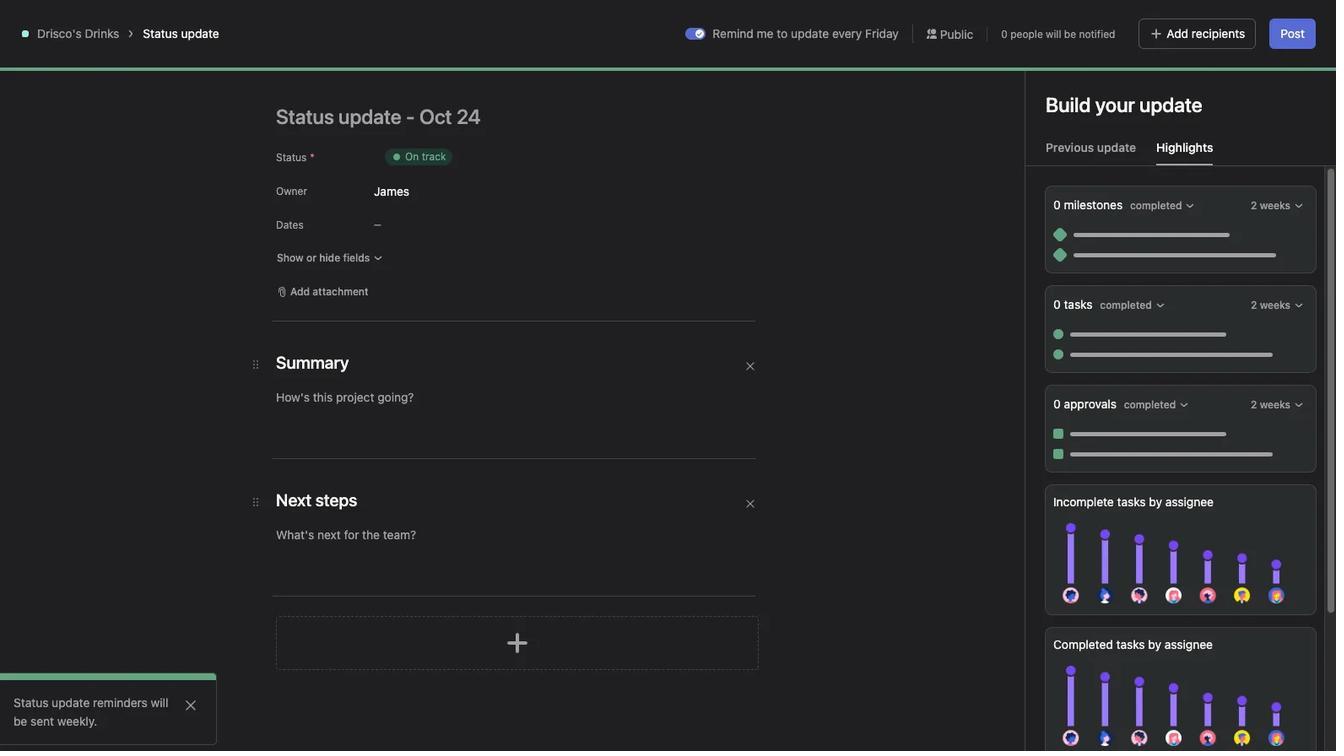 Task type: vqa. For each thing, say whether or not it's contained in the screenshot.
Make Root Beer Floats CELL
no



Task type: locate. For each thing, give the bounding box(es) containing it.
on track inside dropdown button
[[405, 150, 446, 163]]

timeline link
[[453, 104, 514, 122]]

0 vertical spatial weeks
[[1260, 199, 1291, 212]]

0 vertical spatial 2
[[1251, 199, 1257, 212]]

be left sent
[[14, 714, 27, 728]]

1 horizontal spatial minutes
[[1099, 411, 1136, 424]]

completed right 'approvals'
[[1124, 398, 1176, 411]]

2 2 weeks button from the top
[[1247, 294, 1308, 317]]

add recipients
[[1167, 26, 1245, 41]]

0 for 0 approvals
[[1053, 397, 1061, 411]]

minutes inside you joined 15 minutes ago
[[1055, 320, 1093, 333]]

status up sent
[[14, 696, 48, 710]]

previous
[[1046, 140, 1094, 154]]

0 vertical spatial completed
[[1130, 199, 1182, 212]]

the status?
[[1079, 149, 1163, 168]]

remove section image
[[745, 499, 755, 509]]

Section title text field
[[276, 351, 349, 375]]

add inside add billing info button
[[1202, 14, 1221, 26]]

off track
[[1211, 188, 1259, 203]]

your update
[[1095, 93, 1203, 116]]

1 horizontal spatial james
[[1042, 409, 1078, 424]]

0 left the '25' on the right top
[[1001, 27, 1008, 40]]

1 horizontal spatial add
[[1167, 26, 1189, 41]]

1 horizontal spatial status
[[143, 26, 178, 41]]

sent
[[30, 714, 54, 728]]

minutes inside project created james 15 minutes ago
[[1099, 411, 1136, 424]]

2 2 weeks from the top
[[1251, 299, 1291, 311]]

0 vertical spatial will
[[1046, 27, 1061, 40]]

*
[[310, 151, 315, 164]]

add
[[1202, 14, 1221, 26], [1167, 26, 1189, 41], [290, 285, 310, 298]]

board
[[400, 106, 433, 120]]

highlights
[[1157, 140, 1213, 154]]

0 horizontal spatial minutes
[[1055, 320, 1093, 333]]

2 weeks button for milestones
[[1247, 194, 1308, 218]]

1 vertical spatial tasks
[[1117, 495, 1146, 509]]

on down board link
[[405, 150, 419, 163]]

post button
[[1270, 19, 1316, 49]]

fields
[[343, 252, 370, 264]]

billing
[[1224, 14, 1252, 26]]

0 for 0 people will be notified
[[1001, 27, 1008, 40]]

tab list containing previous update
[[1026, 138, 1336, 166]]

0 for 0 tasks
[[1053, 297, 1061, 311]]

ago inside project created james 15 minutes ago
[[1139, 411, 1157, 424]]

be left notified
[[1064, 27, 1076, 40]]

0 vertical spatial 2 weeks
[[1251, 199, 1291, 212]]

2 2 from the top
[[1251, 299, 1257, 311]]

what's for what's the status?
[[1021, 149, 1075, 168]]

1 vertical spatial 2
[[1251, 299, 1257, 311]]

0 vertical spatial what's
[[1089, 14, 1122, 26]]

minutes for project created
[[1099, 411, 1136, 424]]

1 vertical spatial james
[[1042, 409, 1078, 424]]

ago inside you joined 15 minutes ago
[[1096, 320, 1114, 333]]

people
[[1011, 27, 1043, 40]]

drinks
[[85, 26, 119, 41]]

show or hide fields
[[277, 252, 370, 264]]

add billing info button
[[1194, 8, 1280, 32]]

15 inside project created james 15 minutes ago
[[1085, 411, 1096, 424]]

completed for 0 milestones
[[1130, 199, 1182, 212]]

what's inside button
[[1089, 14, 1122, 26]]

1 2 from the top
[[1251, 199, 1257, 212]]

0 left milestones
[[1053, 198, 1061, 212]]

0 vertical spatial james
[[374, 184, 409, 198]]

1 horizontal spatial on
[[1046, 188, 1062, 203]]

on track down board
[[405, 150, 446, 163]]

1 weeks from the top
[[1260, 199, 1291, 212]]

status
[[143, 26, 178, 41], [276, 151, 307, 164], [14, 696, 48, 710]]

0 horizontal spatial ago
[[1096, 320, 1114, 333]]

0 milestones
[[1053, 198, 1126, 212]]

what's up on track button at the right top of page
[[1021, 149, 1075, 168]]

—
[[374, 219, 381, 230]]

on inside on track dropdown button
[[405, 150, 419, 163]]

what's in my trial? button
[[1081, 8, 1184, 32]]

1 vertical spatial by
[[1148, 637, 1161, 652]]

0 horizontal spatial status
[[14, 696, 48, 710]]

1 vertical spatial on
[[1046, 188, 1062, 203]]

0 horizontal spatial 15
[[1042, 320, 1053, 333]]

0 vertical spatial assignee
[[1165, 495, 1214, 509]]

on track down what's the status?
[[1046, 188, 1092, 203]]

you
[[1042, 300, 1065, 315]]

weeks for milestones
[[1260, 199, 1291, 212]]

0 vertical spatial completed button
[[1126, 194, 1200, 218]]

0 vertical spatial 15
[[1042, 320, 1053, 333]]

2 vertical spatial 2
[[1251, 398, 1257, 411]]

completed
[[1053, 637, 1113, 652]]

add inside add attachment dropdown button
[[290, 285, 310, 298]]

completed button right 'approvals'
[[1120, 393, 1194, 417]]

or
[[306, 252, 316, 264]]

days
[[1030, 19, 1053, 32]]

on track
[[405, 150, 446, 163], [1046, 188, 1092, 203]]

to
[[777, 26, 788, 41]]

1 vertical spatial status
[[276, 151, 307, 164]]

2 weeks from the top
[[1260, 299, 1291, 311]]

completed button right you
[[1096, 294, 1170, 317]]

15
[[1042, 320, 1053, 333], [1085, 411, 1096, 424]]

2 weeks button
[[1247, 194, 1308, 218], [1247, 294, 1308, 317], [1247, 393, 1308, 417]]

what's up notified
[[1089, 14, 1122, 26]]

minutes down project created
[[1099, 411, 1136, 424]]

completed down the status?
[[1130, 199, 1182, 212]]

dates
[[276, 219, 304, 231]]

2 vertical spatial weeks
[[1260, 398, 1291, 411]]

2 for approvals
[[1251, 398, 1257, 411]]

2 weeks button for approvals
[[1247, 393, 1308, 417]]

james link
[[1042, 409, 1078, 424]]

2 vertical spatial 2 weeks button
[[1247, 393, 1308, 417]]

2 weeks for approvals
[[1251, 398, 1291, 411]]

0 vertical spatial be
[[1064, 27, 1076, 40]]

1 vertical spatial 2 weeks button
[[1247, 294, 1308, 317]]

ago
[[1096, 320, 1114, 333], [1139, 411, 1157, 424]]

hide
[[319, 252, 340, 264]]

close image
[[184, 699, 198, 712]]

what's for what's in my trial?
[[1089, 14, 1122, 26]]

1 2 weeks from the top
[[1251, 199, 1291, 212]]

ago right 'approvals'
[[1139, 411, 1157, 424]]

Section title text field
[[276, 489, 357, 512]]

weeks
[[1260, 199, 1291, 212], [1260, 299, 1291, 311], [1260, 398, 1291, 411]]

1 vertical spatial what's
[[1021, 149, 1075, 168]]

track down what's the status?
[[1065, 188, 1092, 203]]

add inside add recipients button
[[1167, 26, 1189, 41]]

track right off
[[1232, 188, 1259, 203]]

hide sidebar image
[[22, 14, 35, 27]]

minutes down you joined button
[[1055, 320, 1093, 333]]

notified
[[1079, 27, 1115, 40]]

completed for 0 tasks
[[1100, 299, 1152, 311]]

off track button
[[1187, 181, 1270, 211]]

james up —
[[374, 184, 409, 198]]

0 horizontal spatial on
[[405, 150, 419, 163]]

1 horizontal spatial track
[[1065, 188, 1092, 203]]

build
[[1046, 93, 1091, 116]]

0 horizontal spatial what's
[[1021, 149, 1075, 168]]

completed button left off
[[1126, 194, 1200, 218]]

0 horizontal spatial be
[[14, 714, 27, 728]]

ago down joined
[[1096, 320, 1114, 333]]

overview link
[[226, 104, 292, 122]]

status for status *
[[276, 151, 307, 164]]

0 vertical spatial tasks
[[1064, 297, 1093, 311]]

0 vertical spatial status
[[143, 26, 178, 41]]

3 2 weeks from the top
[[1251, 398, 1291, 411]]

0 horizontal spatial track
[[422, 150, 446, 163]]

status right drinks
[[143, 26, 178, 41]]

15 down you
[[1042, 320, 1053, 333]]

update inside the status update reminders will be sent weekly.
[[52, 696, 90, 710]]

connected goals
[[279, 485, 408, 505]]

0 horizontal spatial add
[[290, 285, 310, 298]]

minutes
[[1055, 320, 1093, 333], [1099, 411, 1136, 424]]

1 horizontal spatial will
[[1046, 27, 1061, 40]]

0 horizontal spatial will
[[151, 696, 168, 710]]

on track button
[[374, 142, 464, 172]]

3 2 from the top
[[1251, 398, 1257, 411]]

tasks for completed
[[1116, 637, 1145, 652]]

1 horizontal spatial ago
[[1139, 411, 1157, 424]]

by right "completed"
[[1148, 637, 1161, 652]]

track down board
[[422, 150, 446, 163]]

james
[[374, 184, 409, 198], [1042, 409, 1078, 424]]

2 vertical spatial 2 weeks
[[1251, 398, 1291, 411]]

2 for milestones
[[1251, 199, 1257, 212]]

2 vertical spatial tasks
[[1116, 637, 1145, 652]]

1 vertical spatial ago
[[1139, 411, 1157, 424]]

0 left joined
[[1053, 297, 1061, 311]]

list link
[[332, 104, 366, 122]]

every
[[832, 26, 862, 41]]

assignee
[[1165, 495, 1214, 509], [1165, 637, 1213, 652]]

drisco's
[[37, 26, 82, 41]]

track
[[422, 150, 446, 163], [1065, 188, 1092, 203], [1232, 188, 1259, 203]]

will right the people
[[1046, 27, 1061, 40]]

status inside the status update reminders will be sent weekly.
[[14, 696, 48, 710]]

project created
[[1042, 389, 1138, 404]]

invite
[[47, 722, 78, 736]]

0 approvals
[[1053, 397, 1120, 411]]

1 vertical spatial assignee
[[1165, 637, 1213, 652]]

what's in my trial?
[[1089, 14, 1177, 26]]

2 horizontal spatial status
[[276, 151, 307, 164]]

on left milestones
[[1046, 188, 1062, 203]]

0 vertical spatial ago
[[1096, 320, 1114, 333]]

approvals
[[1064, 397, 1117, 411]]

1 vertical spatial completed
[[1100, 299, 1152, 311]]

tasks
[[1064, 297, 1093, 311], [1117, 495, 1146, 509], [1116, 637, 1145, 652]]

0 vertical spatial on track
[[405, 150, 446, 163]]

0 vertical spatial 2 weeks button
[[1247, 194, 1308, 218]]

joined
[[1068, 300, 1106, 315]]

previous update
[[1046, 140, 1136, 154]]

Title of update text field
[[276, 98, 782, 135]]

2 weeks
[[1251, 199, 1291, 212], [1251, 299, 1291, 311], [1251, 398, 1291, 411]]

1 vertical spatial be
[[14, 714, 27, 728]]

0 horizontal spatial on track
[[405, 150, 446, 163]]

0 left 'approvals'
[[1053, 397, 1061, 411]]

assignee for completed tasks by assignee
[[1165, 637, 1213, 652]]

tasks for incomplete
[[1117, 495, 1146, 509]]

1 vertical spatial 2 weeks
[[1251, 299, 1291, 311]]

1 horizontal spatial what's
[[1089, 14, 1122, 26]]

1 horizontal spatial on track
[[1046, 188, 1092, 203]]

15 down project created
[[1085, 411, 1096, 424]]

trial?
[[1153, 14, 1177, 26]]

completed button for 0 milestones
[[1126, 194, 1200, 218]]

on track inside button
[[1046, 188, 1092, 203]]

tab list
[[1026, 138, 1336, 166]]

15 for james
[[1085, 411, 1096, 424]]

2 horizontal spatial add
[[1202, 14, 1221, 26]]

2 vertical spatial status
[[14, 696, 48, 710]]

james down project created
[[1042, 409, 1078, 424]]

project created james 15 minutes ago
[[1042, 389, 1157, 424]]

1 2 weeks button from the top
[[1247, 194, 1308, 218]]

0 for 0 milestones
[[1053, 198, 1061, 212]]

will left close image
[[151, 696, 168, 710]]

1 vertical spatial weeks
[[1260, 299, 1291, 311]]

2 vertical spatial completed button
[[1120, 393, 1194, 417]]

1 vertical spatial 15
[[1085, 411, 1096, 424]]

drisco's drinks
[[37, 26, 119, 41]]

show or hide fields button
[[269, 246, 391, 270]]

overview
[[240, 106, 292, 120]]

1 vertical spatial completed button
[[1096, 294, 1170, 317]]

0 vertical spatial on
[[405, 150, 419, 163]]

milestones
[[1064, 198, 1123, 212]]

1 vertical spatial on track
[[1046, 188, 1092, 203]]

1 vertical spatial will
[[151, 696, 168, 710]]

15 inside you joined 15 minutes ago
[[1042, 320, 1053, 333]]

on track button
[[1021, 181, 1103, 211]]

1 horizontal spatial 15
[[1085, 411, 1096, 424]]

None text field
[[273, 57, 396, 87]]

0 vertical spatial by
[[1149, 495, 1162, 509]]

me
[[757, 26, 774, 41]]

1 vertical spatial minutes
[[1099, 411, 1136, 424]]

incomplete tasks by assignee
[[1053, 495, 1214, 509]]

will
[[1046, 27, 1061, 40], [151, 696, 168, 710]]

0 horizontal spatial james
[[374, 184, 409, 198]]

completed right 0 tasks in the right top of the page
[[1100, 299, 1152, 311]]

add for add recipients
[[1167, 26, 1189, 41]]

status left '*' on the left of the page
[[276, 151, 307, 164]]

0 vertical spatial minutes
[[1055, 320, 1093, 333]]

2
[[1251, 199, 1257, 212], [1251, 299, 1257, 311], [1251, 398, 1257, 411]]

3 2 weeks button from the top
[[1247, 393, 1308, 417]]

tasks for 0
[[1064, 297, 1093, 311]]

2 vertical spatial completed
[[1124, 398, 1176, 411]]

remind me to update every friday switch
[[686, 28, 706, 40]]

by right incomplete
[[1149, 495, 1162, 509]]

list box
[[469, 7, 874, 34]]

3 weeks from the top
[[1260, 398, 1291, 411]]



Task type: describe. For each thing, give the bounding box(es) containing it.
risk
[[1150, 188, 1169, 203]]

25
[[1015, 19, 1027, 32]]

status for status update reminders will be sent weekly.
[[14, 696, 48, 710]]

my
[[1136, 14, 1150, 26]]

0 people will be notified
[[1001, 27, 1115, 40]]

james inside project created james 15 minutes ago
[[1042, 409, 1078, 424]]

track inside dropdown button
[[422, 150, 446, 163]]

drisco's drinks link
[[37, 26, 119, 41]]

assignee for incomplete tasks by assignee
[[1165, 495, 1214, 509]]

post
[[1281, 26, 1305, 41]]

by for completed
[[1148, 637, 1161, 652]]

completed button for 0 tasks
[[1096, 294, 1170, 317]]

completed button for 0 approvals
[[1120, 393, 1194, 417]]

at risk
[[1135, 188, 1169, 203]]

0 tasks
[[1053, 297, 1096, 311]]

weeks for approvals
[[1260, 398, 1291, 411]]

weekly.
[[57, 714, 97, 728]]

add recipients button
[[1139, 19, 1256, 49]]

completed for 0 approvals
[[1124, 398, 1176, 411]]

build your update
[[1046, 93, 1203, 116]]

completed tasks by assignee
[[1053, 637, 1213, 652]]

2 for tasks
[[1251, 299, 1257, 311]]

at
[[1135, 188, 1146, 203]]

friday
[[865, 26, 899, 41]]

status for status update
[[143, 26, 178, 41]]

attachment
[[313, 285, 369, 298]]

you joined button
[[1042, 299, 1114, 316]]

will inside the status update reminders will be sent weekly.
[[151, 696, 168, 710]]

add attachment
[[290, 285, 369, 298]]

2 horizontal spatial track
[[1232, 188, 1259, 203]]

add report section image
[[504, 630, 531, 657]]

by for incomplete
[[1149, 495, 1162, 509]]

list image
[[233, 62, 253, 82]]

home link
[[10, 51, 192, 78]]

2 weeks for tasks
[[1251, 299, 1291, 311]]

1 horizontal spatial be
[[1064, 27, 1076, 40]]

15 for joined
[[1042, 320, 1053, 333]]

you joined 15 minutes ago
[[1042, 300, 1114, 333]]

recipients
[[1192, 26, 1245, 41]]

weeks for tasks
[[1260, 299, 1291, 311]]

left
[[1055, 19, 1071, 32]]

2 weeks for milestones
[[1251, 199, 1291, 212]]

2 weeks button for tasks
[[1247, 294, 1308, 317]]

ja
[[1046, 344, 1057, 357]]

add for add billing info
[[1202, 14, 1221, 26]]

invite button
[[16, 714, 89, 744]]

at risk button
[[1110, 181, 1180, 211]]

status *
[[276, 151, 315, 164]]

board link
[[386, 104, 433, 122]]

update for status update
[[181, 26, 219, 41]]

in
[[1125, 14, 1133, 26]]

status update reminders will be sent weekly.
[[14, 696, 168, 728]]

owner
[[276, 185, 307, 198]]

home
[[44, 57, 76, 72]]

add to starred image
[[428, 65, 442, 78]]

Project description title text field
[[269, 167, 428, 203]]

add for add attachment
[[290, 285, 310, 298]]

reminders
[[93, 696, 148, 710]]

timeline
[[467, 106, 514, 120]]

list
[[346, 106, 366, 120]]

public
[[940, 27, 973, 41]]

status update
[[143, 26, 219, 41]]

project roles
[[279, 367, 374, 387]]

update for previous update
[[1097, 140, 1136, 154]]

show
[[277, 252, 304, 264]]

25 days left
[[1015, 19, 1071, 32]]

ago for you
[[1096, 320, 1114, 333]]

on inside on track button
[[1046, 188, 1062, 203]]

be inside the status update reminders will be sent weekly.
[[14, 714, 27, 728]]

ago for project created
[[1139, 411, 1157, 424]]

incomplete
[[1053, 495, 1114, 509]]

off
[[1211, 188, 1229, 203]]

what's the status?
[[1021, 149, 1163, 168]]

add billing info
[[1202, 14, 1273, 26]]

info
[[1255, 14, 1273, 26]]

add attachment button
[[269, 280, 376, 304]]

minutes for you
[[1055, 320, 1093, 333]]

remind me to update every friday
[[713, 26, 899, 41]]

remove section image
[[745, 361, 755, 371]]

remind
[[713, 26, 754, 41]]

update for status update reminders will be sent weekly.
[[52, 696, 90, 710]]



